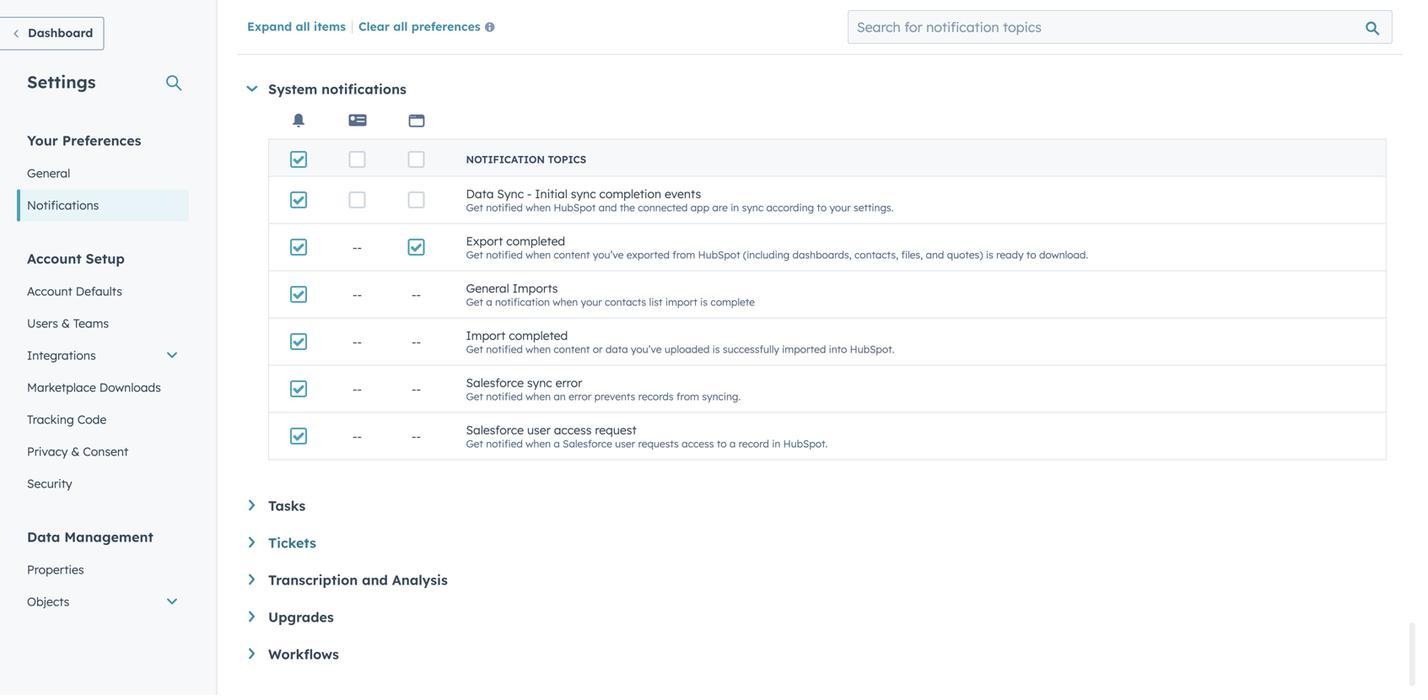 Task type: locate. For each thing, give the bounding box(es) containing it.
import
[[666, 296, 698, 308]]

2 horizontal spatial and
[[926, 248, 944, 261]]

when
[[526, 20, 551, 33], [526, 201, 551, 214], [526, 248, 551, 261], [553, 296, 578, 308], [526, 343, 551, 355], [526, 390, 551, 403], [526, 437, 551, 450]]

2 vertical spatial caret image
[[249, 611, 255, 622]]

a left notification
[[486, 296, 492, 308]]

0 vertical spatial to
[[817, 201, 827, 214]]

clear
[[359, 19, 390, 34]]

1 vertical spatial general
[[466, 281, 509, 296]]

data inside 'data sync - initial sync completion events get notified when hubspot and the connected app are in sync according to your settings.'
[[466, 186, 494, 201]]

get inside salesforce user access request get notified when a salesforce user requests access to a record in hubspot.
[[466, 437, 483, 450]]

completed inside import completed get notified when content or data you've uploaded is successfully imported into hubspot.
[[509, 328, 568, 343]]

when left an
[[526, 390, 551, 403]]

salesforce sync error get notified when an error prevents records from syncing.
[[466, 375, 741, 403]]

and
[[599, 201, 617, 214], [926, 248, 944, 261], [362, 572, 388, 589]]

caret image left the tickets
[[249, 537, 255, 548]]

caret image inside the "tickets" dropdown button
[[249, 537, 255, 548]]

1 horizontal spatial hubspot
[[698, 248, 740, 261]]

caret image for workflows
[[249, 648, 255, 659]]

0 vertical spatial completed
[[506, 234, 565, 248]]

caret image
[[249, 537, 255, 548], [249, 574, 255, 585], [249, 611, 255, 622]]

export
[[466, 234, 503, 248]]

1 vertical spatial caret image
[[249, 500, 255, 511]]

marketplace downloads
[[27, 380, 161, 395]]

notification
[[495, 296, 550, 308]]

files,
[[902, 248, 923, 261]]

when inside salesforce user access request get notified when a salesforce user requests access to a record in hubspot.
[[526, 437, 551, 450]]

0 vertical spatial in
[[731, 201, 739, 214]]

transcription and analysis button
[[249, 572, 1387, 589]]

list
[[649, 296, 663, 308]]

you've inside import completed get notified when content or data you've uploaded is successfully imported into hubspot.
[[631, 343, 662, 355]]

is left fully
[[554, 6, 562, 20]]

objects
[[27, 594, 70, 609]]

items
[[314, 19, 346, 34]]

own left fully
[[527, 6, 550, 20]]

salesforce for salesforce user access request
[[466, 423, 524, 437]]

account for account setup
[[27, 250, 82, 267]]

2 notified from the top
[[486, 201, 523, 214]]

expand all items
[[247, 19, 346, 34]]

content up imports
[[554, 248, 590, 261]]

salesforce
[[466, 375, 524, 390], [466, 423, 524, 437], [563, 437, 612, 450]]

general down the your
[[27, 166, 70, 181]]

account up users
[[27, 284, 72, 299]]

properties
[[27, 562, 84, 577]]

1 account from the top
[[27, 250, 82, 267]]

1 notified from the top
[[486, 20, 523, 33]]

access right requests on the left
[[682, 437, 714, 450]]

when inside general imports get a notification when your contacts list import is complete
[[553, 296, 578, 308]]

caret image for upgrades
[[249, 611, 255, 622]]

notified inside export completed get notified when content you've exported from hubspot (including dashboards, contacts, files, and quotes) is ready to download.
[[486, 248, 523, 261]]

content inside import completed get notified when content or data you've uploaded is successfully imported into hubspot.
[[554, 343, 590, 355]]

hubspot
[[554, 201, 596, 214], [698, 248, 740, 261]]

0 vertical spatial caret image
[[247, 86, 258, 92]]

data for data sync - initial sync completion events get notified when hubspot and the connected app are in sync according to your settings.
[[466, 186, 494, 201]]

and left analysis
[[362, 572, 388, 589]]

hubspot left (including
[[698, 248, 740, 261]]

--
[[353, 240, 362, 255], [353, 287, 362, 302], [412, 287, 421, 302], [353, 334, 362, 349], [412, 334, 421, 349], [353, 382, 362, 396], [412, 382, 421, 396], [353, 429, 362, 444], [412, 429, 421, 444]]

hubspot.
[[850, 343, 895, 355], [784, 437, 828, 450]]

from right records
[[677, 390, 699, 403]]

hubspot. right into
[[850, 343, 895, 355]]

has
[[636, 20, 653, 33]]

0 vertical spatial from
[[673, 248, 695, 261]]

0 vertical spatial your
[[830, 201, 851, 214]]

Search for notification topics search field
[[848, 10, 1393, 44]]

1 vertical spatial account
[[27, 284, 72, 299]]

integrations button
[[17, 340, 189, 372]]

1 vertical spatial to
[[1027, 248, 1037, 261]]

4 get from the top
[[466, 296, 483, 308]]

1 horizontal spatial to
[[817, 201, 827, 214]]

you've right data
[[631, 343, 662, 355]]

caret image
[[247, 86, 258, 92], [249, 500, 255, 511], [249, 648, 255, 659]]

0 vertical spatial data
[[466, 186, 494, 201]]

and inside export completed get notified when content you've exported from hubspot (including dashboards, contacts, files, and quotes) is ready to download.
[[926, 248, 944, 261]]

1 horizontal spatial you've
[[631, 343, 662, 355]]

sync right the are
[[742, 201, 764, 214]]

0 vertical spatial hubspot.
[[850, 343, 895, 355]]

general
[[27, 166, 70, 181], [466, 281, 509, 296]]

when right notification
[[553, 296, 578, 308]]

topics
[[548, 153, 587, 166]]

preferences
[[412, 19, 481, 34]]

0 vertical spatial you've
[[593, 248, 624, 261]]

1 vertical spatial you've
[[631, 343, 662, 355]]

1 horizontal spatial your
[[830, 201, 851, 214]]

1 all from the left
[[296, 19, 310, 34]]

completed down notification
[[509, 328, 568, 343]]

6 get from the top
[[466, 390, 483, 403]]

setup
[[86, 250, 125, 267]]

when left quote
[[526, 20, 551, 33]]

successfully
[[723, 343, 779, 355]]

2 vertical spatial caret image
[[249, 648, 255, 659]]

2 caret image from the top
[[249, 574, 255, 585]]

0 vertical spatial and
[[599, 201, 617, 214]]

when inside salesforce sync error get notified when an error prevents records from syncing.
[[526, 390, 551, 403]]

4 notified from the top
[[486, 343, 523, 355]]

code
[[77, 412, 107, 427]]

completion
[[600, 186, 662, 201]]

general inside general imports get a notification when your contacts list import is complete
[[466, 281, 509, 296]]

hubspot down topics
[[554, 201, 596, 214]]

2 horizontal spatial to
[[1027, 248, 1037, 261]]

3 caret image from the top
[[249, 611, 255, 622]]

1 get from the top
[[466, 20, 483, 33]]

0 horizontal spatial sync
[[527, 375, 552, 390]]

privacy
[[27, 444, 68, 459]]

from inside export completed get notified when content you've exported from hubspot (including dashboards, contacts, files, and quotes) is ready to download.
[[673, 248, 695, 261]]

quotes)
[[947, 248, 983, 261]]

3 notified from the top
[[486, 248, 523, 261]]

1 vertical spatial &
[[71, 444, 80, 459]]

1 horizontal spatial in
[[772, 437, 781, 450]]

complete
[[711, 296, 755, 308]]

your preferences
[[27, 132, 141, 149]]

1 horizontal spatial user
[[615, 437, 635, 450]]

when left request
[[526, 437, 551, 450]]

and left the
[[599, 201, 617, 214]]

all left items on the top
[[296, 19, 310, 34]]

when right the sync
[[526, 201, 551, 214]]

1 horizontal spatial &
[[71, 444, 80, 459]]

& right users
[[61, 316, 70, 331]]

access down an
[[554, 423, 592, 437]]

1 horizontal spatial own
[[614, 20, 633, 33]]

sync right initial
[[571, 186, 596, 201]]

account up account defaults
[[27, 250, 82, 267]]

your left settings.
[[830, 201, 851, 214]]

0 horizontal spatial you've
[[593, 248, 624, 261]]

to inside export completed get notified when content you've exported from hubspot (including dashboards, contacts, files, and quotes) is ready to download.
[[1027, 248, 1037, 261]]

0 vertical spatial hubspot
[[554, 201, 596, 214]]

1 horizontal spatial and
[[599, 201, 617, 214]]

& right privacy
[[71, 444, 80, 459]]

0 horizontal spatial in
[[731, 201, 739, 214]]

error
[[556, 375, 582, 390], [569, 390, 592, 403]]

settings.
[[854, 201, 894, 214]]

privacy & consent
[[27, 444, 128, 459]]

signed
[[592, 6, 629, 20]]

when up imports
[[526, 248, 551, 261]]

account setup element
[[17, 249, 189, 500]]

the
[[620, 201, 635, 214]]

to right ready on the top of page
[[1027, 248, 1037, 261]]

1 horizontal spatial general
[[466, 281, 509, 296]]

is right uploaded
[[713, 343, 720, 355]]

users
[[27, 316, 58, 331]]

5 notified from the top
[[486, 390, 523, 403]]

is
[[554, 6, 562, 20], [986, 248, 994, 261], [700, 296, 708, 308], [713, 343, 720, 355]]

0 horizontal spatial and
[[362, 572, 388, 589]]

system notifications button
[[246, 81, 1387, 97]]

from right exported
[[673, 248, 695, 261]]

get
[[466, 20, 483, 33], [466, 201, 483, 214], [466, 248, 483, 261], [466, 296, 483, 308], [466, 343, 483, 355], [466, 390, 483, 403], [466, 437, 483, 450]]

to right the 'according'
[[817, 201, 827, 214]]

0 vertical spatial caret image
[[249, 537, 255, 548]]

fully
[[566, 6, 589, 20]]

1 vertical spatial and
[[926, 248, 944, 261]]

all inside clear all preferences button
[[393, 19, 408, 34]]

completed inside export completed get notified when content you've exported from hubspot (including dashboards, contacts, files, and quotes) is ready to download.
[[506, 234, 565, 248]]

marketplace
[[27, 380, 96, 395]]

1 vertical spatial from
[[677, 390, 699, 403]]

notifications
[[27, 198, 99, 213]]

0 vertical spatial content
[[554, 248, 590, 261]]

caret image left upgrades
[[249, 611, 255, 622]]

6 notified from the top
[[486, 437, 523, 450]]

sync
[[497, 186, 524, 201]]

0 horizontal spatial &
[[61, 316, 70, 331]]

is left ready on the top of page
[[986, 248, 994, 261]]

caret image inside upgrades dropdown button
[[249, 611, 255, 622]]

0 horizontal spatial hubspot.
[[784, 437, 828, 450]]

caret image inside transcription and analysis dropdown button
[[249, 574, 255, 585]]

into
[[829, 343, 847, 355]]

notified inside salesforce sync error get notified when an error prevents records from syncing.
[[486, 390, 523, 403]]

data management
[[27, 529, 153, 545]]

is right import
[[700, 296, 708, 308]]

0 horizontal spatial hubspot
[[554, 201, 596, 214]]

account defaults
[[27, 284, 122, 299]]

1 vertical spatial your
[[581, 296, 602, 308]]

5 get from the top
[[466, 343, 483, 355]]

is inside import completed get notified when content or data you've uploaded is successfully imported into hubspot.
[[713, 343, 720, 355]]

caret image for tickets
[[249, 537, 255, 548]]

a left quote
[[554, 20, 560, 33]]

exported
[[627, 248, 670, 261]]

data left the sync
[[466, 186, 494, 201]]

account
[[27, 250, 82, 267], [27, 284, 72, 299]]

data management element
[[17, 528, 189, 682]]

general up import
[[466, 281, 509, 296]]

0 horizontal spatial your
[[581, 296, 602, 308]]

clear all preferences button
[[359, 18, 502, 38]]

1 horizontal spatial hubspot.
[[850, 343, 895, 355]]

0 horizontal spatial access
[[554, 423, 592, 437]]

in
[[731, 201, 739, 214], [772, 437, 781, 450]]

caret image inside "system notifications" "dropdown button"
[[247, 86, 258, 92]]

0 horizontal spatial to
[[717, 437, 727, 450]]

error right an
[[569, 390, 592, 403]]

in right record
[[772, 437, 781, 450]]

in inside salesforce user access request get notified when a salesforce user requests access to a record in hubspot.
[[772, 437, 781, 450]]

general imports get a notification when your contacts list import is complete
[[466, 281, 755, 308]]

7 get from the top
[[466, 437, 483, 450]]

0 vertical spatial account
[[27, 250, 82, 267]]

1 caret image from the top
[[249, 537, 255, 548]]

content left or
[[554, 343, 590, 355]]

caret image for transcription and analysis
[[249, 574, 255, 585]]

2 get from the top
[[466, 201, 483, 214]]

user down salesforce sync error get notified when an error prevents records from syncing.
[[527, 423, 551, 437]]

1 vertical spatial data
[[27, 529, 60, 545]]

2 vertical spatial to
[[717, 437, 727, 450]]

0 vertical spatial general
[[27, 166, 70, 181]]

are
[[713, 201, 728, 214]]

& for privacy
[[71, 444, 80, 459]]

quote
[[466, 6, 500, 20]]

1 vertical spatial content
[[554, 343, 590, 355]]

your inside 'data sync - initial sync completion events get notified when hubspot and the connected app are in sync according to your settings.'
[[830, 201, 851, 214]]

you
[[504, 6, 524, 20], [593, 20, 611, 33]]

caret image inside workflows dropdown button
[[249, 648, 255, 659]]

hubspot. right record
[[784, 437, 828, 450]]

1 horizontal spatial sync
[[571, 186, 596, 201]]

caret image inside tasks dropdown button
[[249, 500, 255, 511]]

1 vertical spatial hubspot
[[698, 248, 740, 261]]

a
[[554, 20, 560, 33], [486, 296, 492, 308], [554, 437, 560, 450], [730, 437, 736, 450]]

own left has
[[614, 20, 633, 33]]

1 vertical spatial completed
[[509, 328, 568, 343]]

dashboards,
[[793, 248, 852, 261]]

imported
[[782, 343, 826, 355]]

preferences
[[62, 132, 141, 149]]

1 content from the top
[[554, 248, 590, 261]]

1 horizontal spatial all
[[393, 19, 408, 34]]

2 vertical spatial and
[[362, 572, 388, 589]]

dashboard
[[28, 25, 93, 40]]

1 vertical spatial in
[[772, 437, 781, 450]]

2 horizontal spatial sync
[[742, 201, 764, 214]]

to left record
[[717, 437, 727, 450]]

been
[[656, 20, 680, 33]]

0 horizontal spatial user
[[527, 423, 551, 437]]

1 horizontal spatial data
[[466, 186, 494, 201]]

0 horizontal spatial general
[[27, 166, 70, 181]]

when down notification
[[526, 343, 551, 355]]

0 vertical spatial &
[[61, 316, 70, 331]]

notifications link
[[17, 189, 189, 221]]

caret image left tasks
[[249, 500, 255, 511]]

1 vertical spatial caret image
[[249, 574, 255, 585]]

tickets
[[268, 535, 316, 551]]

get inside quote you own is fully signed get notified when a quote you own has been signed.
[[466, 20, 483, 33]]

content
[[554, 248, 590, 261], [554, 343, 590, 355]]

2 account from the top
[[27, 284, 72, 299]]

from
[[673, 248, 695, 261], [677, 390, 699, 403]]

user left requests on the left
[[615, 437, 635, 450]]

2 all from the left
[[393, 19, 408, 34]]

data up properties
[[27, 529, 60, 545]]

your left contacts
[[581, 296, 602, 308]]

general inside your preferences 'element'
[[27, 166, 70, 181]]

content inside export completed get notified when content you've exported from hubspot (including dashboards, contacts, files, and quotes) is ready to download.
[[554, 248, 590, 261]]

and right files,
[[926, 248, 944, 261]]

0 horizontal spatial you
[[504, 6, 524, 20]]

in right the are
[[731, 201, 739, 214]]

all right clear
[[393, 19, 408, 34]]

caret image left workflows on the bottom left of page
[[249, 648, 255, 659]]

caret image left transcription
[[249, 574, 255, 585]]

users & teams link
[[17, 308, 189, 340]]

2 content from the top
[[554, 343, 590, 355]]

get inside general imports get a notification when your contacts list import is complete
[[466, 296, 483, 308]]

0 horizontal spatial data
[[27, 529, 60, 545]]

completed for export completed
[[506, 234, 565, 248]]

(including
[[743, 248, 790, 261]]

3 get from the top
[[466, 248, 483, 261]]

error left prevents
[[556, 375, 582, 390]]

completed up imports
[[506, 234, 565, 248]]

caret image left system
[[247, 86, 258, 92]]

security link
[[17, 468, 189, 500]]

0 horizontal spatial all
[[296, 19, 310, 34]]

1 vertical spatial hubspot.
[[784, 437, 828, 450]]

salesforce inside salesforce sync error get notified when an error prevents records from syncing.
[[466, 375, 524, 390]]

sync left an
[[527, 375, 552, 390]]

you've left exported
[[593, 248, 624, 261]]



Task type: describe. For each thing, give the bounding box(es) containing it.
dashboard link
[[0, 17, 104, 50]]

contacts
[[605, 296, 646, 308]]

account for account defaults
[[27, 284, 72, 299]]

a left record
[[730, 437, 736, 450]]

in inside 'data sync - initial sync completion events get notified when hubspot and the connected app are in sync according to your settings.'
[[731, 201, 739, 214]]

caret image for system notifications
[[247, 86, 258, 92]]

requests
[[638, 437, 679, 450]]

an
[[554, 390, 566, 403]]

is inside quote you own is fully signed get notified when a quote you own has been signed.
[[554, 6, 562, 20]]

salesforce user access request get notified when a salesforce user requests access to a record in hubspot.
[[466, 423, 828, 450]]

upgrades button
[[249, 609, 1387, 626]]

events
[[665, 186, 701, 201]]

notified inside quote you own is fully signed get notified when a quote you own has been signed.
[[486, 20, 523, 33]]

sync inside salesforce sync error get notified when an error prevents records from syncing.
[[527, 375, 552, 390]]

completed for import completed
[[509, 328, 568, 343]]

when inside quote you own is fully signed get notified when a quote you own has been signed.
[[526, 20, 551, 33]]

from inside salesforce sync error get notified when an error prevents records from syncing.
[[677, 390, 699, 403]]

syncing.
[[702, 390, 741, 403]]

integrations
[[27, 348, 96, 363]]

analysis
[[392, 572, 448, 589]]

tracking code link
[[17, 404, 189, 436]]

a inside general imports get a notification when your contacts list import is complete
[[486, 296, 492, 308]]

security
[[27, 476, 72, 491]]

hubspot. inside import completed get notified when content or data you've uploaded is successfully imported into hubspot.
[[850, 343, 895, 355]]

1 horizontal spatial you
[[593, 20, 611, 33]]

data for data management
[[27, 529, 60, 545]]

prevents
[[595, 390, 636, 403]]

tasks button
[[249, 497, 1387, 514]]

content for import completed
[[554, 343, 590, 355]]

downloads
[[99, 380, 161, 395]]

general for general imports get a notification when your contacts list import is complete
[[466, 281, 509, 296]]

privacy & consent link
[[17, 436, 189, 468]]

import
[[466, 328, 506, 343]]

contacts,
[[855, 248, 899, 261]]

when inside export completed get notified when content you've exported from hubspot (including dashboards, contacts, files, and quotes) is ready to download.
[[526, 248, 551, 261]]

account defaults link
[[17, 275, 189, 308]]

notified inside import completed get notified when content or data you've uploaded is successfully imported into hubspot.
[[486, 343, 523, 355]]

notified inside salesforce user access request get notified when a salesforce user requests access to a record in hubspot.
[[486, 437, 523, 450]]

upgrades
[[268, 609, 334, 626]]

notification topics
[[466, 153, 587, 166]]

notification
[[466, 153, 545, 166]]

hubspot inside export completed get notified when content you've exported from hubspot (including dashboards, contacts, files, and quotes) is ready to download.
[[698, 248, 740, 261]]

connected
[[638, 201, 688, 214]]

your preferences element
[[17, 131, 189, 221]]

tracking code
[[27, 412, 107, 427]]

data
[[606, 343, 628, 355]]

notified inside 'data sync - initial sync completion events get notified when hubspot and the connected app are in sync according to your settings.'
[[486, 201, 523, 214]]

salesforce for salesforce sync error
[[466, 375, 524, 390]]

transcription
[[268, 572, 358, 589]]

when inside import completed get notified when content or data you've uploaded is successfully imported into hubspot.
[[526, 343, 551, 355]]

when inside 'data sync - initial sync completion events get notified when hubspot and the connected app are in sync according to your settings.'
[[526, 201, 551, 214]]

ready
[[997, 248, 1024, 261]]

defaults
[[76, 284, 122, 299]]

expand
[[247, 19, 292, 34]]

0 horizontal spatial own
[[527, 6, 550, 20]]

app
[[691, 201, 710, 214]]

management
[[64, 529, 153, 545]]

workflows
[[268, 646, 339, 663]]

& for users
[[61, 316, 70, 331]]

tickets button
[[249, 535, 1387, 551]]

quote you own is fully signed get notified when a quote you own has been signed.
[[466, 6, 716, 33]]

general link
[[17, 157, 189, 189]]

consent
[[83, 444, 128, 459]]

objects button
[[17, 586, 189, 618]]

hubspot. inside salesforce user access request get notified when a salesforce user requests access to a record in hubspot.
[[784, 437, 828, 450]]

get inside import completed get notified when content or data you've uploaded is successfully imported into hubspot.
[[466, 343, 483, 355]]

uploaded
[[665, 343, 710, 355]]

settings
[[27, 71, 96, 92]]

request
[[595, 423, 637, 437]]

tasks
[[268, 497, 306, 514]]

1 horizontal spatial access
[[682, 437, 714, 450]]

transcription and analysis
[[268, 572, 448, 589]]

account setup
[[27, 250, 125, 267]]

content for export completed
[[554, 248, 590, 261]]

hubspot inside 'data sync - initial sync completion events get notified when hubspot and the connected app are in sync according to your settings.'
[[554, 201, 596, 214]]

system
[[268, 81, 317, 97]]

your inside general imports get a notification when your contacts list import is complete
[[581, 296, 602, 308]]

records
[[638, 390, 674, 403]]

a inside quote you own is fully signed get notified when a quote you own has been signed.
[[554, 20, 560, 33]]

download.
[[1039, 248, 1089, 261]]

all for clear
[[393, 19, 408, 34]]

import completed get notified when content or data you've uploaded is successfully imported into hubspot.
[[466, 328, 895, 355]]

signed.
[[682, 20, 716, 33]]

data sync - initial sync completion events get notified when hubspot and the connected app are in sync according to your settings.
[[466, 186, 894, 214]]

teams
[[73, 316, 109, 331]]

quote
[[563, 20, 591, 33]]

to inside 'data sync - initial sync completion events get notified when hubspot and the connected app are in sync according to your settings.'
[[817, 201, 827, 214]]

record
[[739, 437, 769, 450]]

get inside salesforce sync error get notified when an error prevents records from syncing.
[[466, 390, 483, 403]]

your
[[27, 132, 58, 149]]

general for general
[[27, 166, 70, 181]]

imports
[[513, 281, 558, 296]]

notifications
[[322, 81, 407, 97]]

or
[[593, 343, 603, 355]]

is inside general imports get a notification when your contacts list import is complete
[[700, 296, 708, 308]]

get inside export completed get notified when content you've exported from hubspot (including dashboards, contacts, files, and quotes) is ready to download.
[[466, 248, 483, 261]]

initial
[[535, 186, 568, 201]]

system notifications
[[268, 81, 407, 97]]

and inside 'data sync - initial sync completion events get notified when hubspot and the connected app are in sync according to your settings.'
[[599, 201, 617, 214]]

all for expand
[[296, 19, 310, 34]]

- inside 'data sync - initial sync completion events get notified when hubspot and the connected app are in sync according to your settings.'
[[527, 186, 532, 201]]

you've inside export completed get notified when content you've exported from hubspot (including dashboards, contacts, files, and quotes) is ready to download.
[[593, 248, 624, 261]]

a down an
[[554, 437, 560, 450]]

clear all preferences
[[359, 19, 481, 34]]

users & teams
[[27, 316, 109, 331]]

to inside salesforce user access request get notified when a salesforce user requests access to a record in hubspot.
[[717, 437, 727, 450]]

get inside 'data sync - initial sync completion events get notified when hubspot and the connected app are in sync according to your settings.'
[[466, 201, 483, 214]]

caret image for tasks
[[249, 500, 255, 511]]

is inside export completed get notified when content you've exported from hubspot (including dashboards, contacts, files, and quotes) is ready to download.
[[986, 248, 994, 261]]



Task type: vqa. For each thing, say whether or not it's contained in the screenshot.
more corresponding to Give more information to get full access to HubSpot
no



